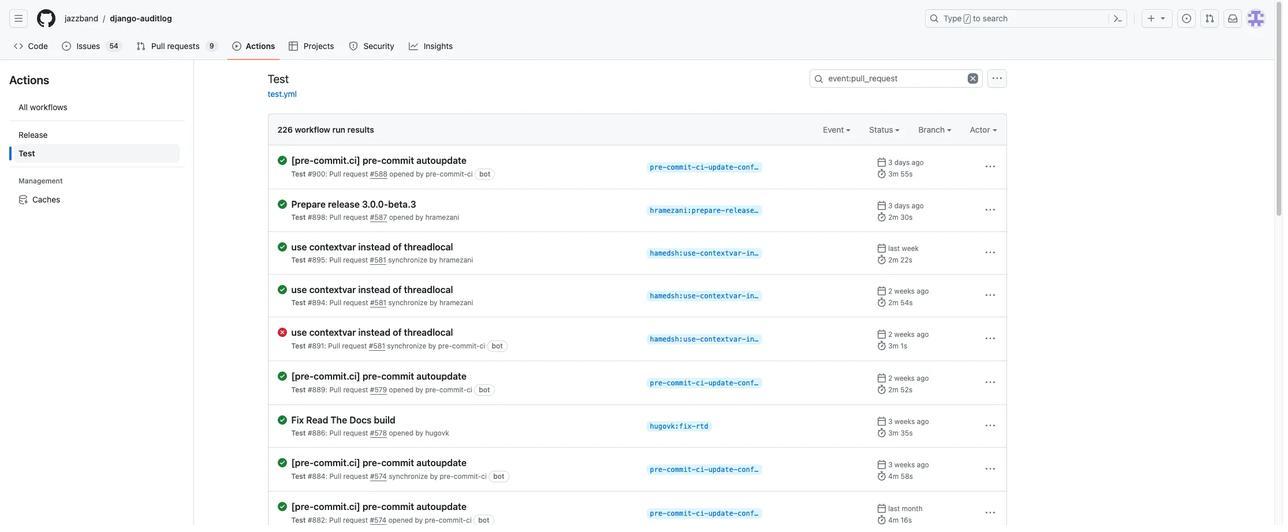 Task type: vqa. For each thing, say whether or not it's contained in the screenshot.


Task type: describe. For each thing, give the bounding box(es) containing it.
[pre- for #882:
[[291, 502, 314, 512]]

clear filters image
[[968, 73, 978, 84]]

3 hamedsh:use- from the top
[[650, 336, 700, 344]]

contextvar- for use contextvar instead of threadlocal test #894: pull request #581 synchronize             by hramezani
[[700, 292, 746, 300]]

search image
[[814, 75, 823, 84]]

#891:
[[308, 342, 326, 351]]

release-
[[725, 207, 759, 215]]

[pre-commit.ci] pre-commit autoupdate for test #884:
[[291, 458, 467, 468]]

2m 22s
[[888, 256, 913, 265]]

3 days ago for prepare release 3.0.0-beta.3
[[888, 202, 924, 210]]

hramezani:prepare-release-3-beta3 link
[[647, 206, 788, 216]]

results
[[347, 125, 374, 135]]

notifications image
[[1228, 14, 1238, 23]]

issues
[[77, 41, 100, 51]]

16s
[[901, 516, 912, 525]]

request right #884:
[[343, 472, 368, 481]]

3 of- from the top
[[779, 336, 792, 344]]

threadlocal for use contextvar instead of threadlocal test #895: pull request #581 synchronize             by hramezani
[[404, 242, 453, 252]]

ago for 2m 52s
[[917, 374, 929, 383]]

2 for threadlocal
[[888, 330, 893, 339]]

docs
[[349, 415, 372, 426]]

#574 link for opened             by
[[370, 516, 387, 525]]

run
[[332, 125, 345, 135]]

#889:
[[308, 386, 327, 394]]

pull inside use contextvar instead of threadlocal test #894: pull request #581 synchronize             by hramezani
[[329, 299, 341, 307]]

22s
[[901, 256, 913, 265]]

1 2 from the top
[[888, 287, 893, 296]]

1s
[[901, 342, 908, 351]]

hramezani link for prepare release 3.0.0-beta.3 test #898: pull request #587 opened             by hramezani
[[425, 213, 459, 222]]

use for use contextvar instead of threadlocal test #894: pull request #581 synchronize             by hramezani
[[291, 285, 307, 295]]

hamedsh:use-contextvar-instead-of-threadvars link for use contextvar instead of threadlocal test #895: pull request #581 synchronize             by hramezani
[[647, 248, 834, 259]]

hamedsh:use-contextvar-instead-of-threadvars link for use contextvar instead of threadlocal test #894: pull request #581 synchronize             by hramezani
[[647, 291, 834, 301]]

2m 52s
[[888, 386, 913, 394]]

of for use contextvar instead of threadlocal
[[393, 327, 402, 338]]

2 vertical spatial #581 link
[[369, 342, 385, 351]]

request inside prepare release 3.0.0-beta.3 test #898: pull request #587 opened             by hramezani
[[343, 213, 368, 222]]

calendar image for last month
[[877, 504, 886, 513]]

3m 1s
[[888, 342, 908, 351]]

autoupdate for pull request #579 opened             by pre-commit-ci
[[416, 371, 467, 382]]

calendar image for docs
[[877, 417, 886, 426]]

actions link
[[227, 38, 280, 55]]

beta3
[[767, 207, 788, 215]]

4m for 4m 58s
[[888, 472, 899, 481]]

/ for jazzband
[[103, 14, 105, 23]]

config for 3 days ago
[[738, 163, 763, 172]]

3m 55s
[[888, 170, 913, 178]]

all
[[18, 102, 28, 112]]

beta.3
[[388, 199, 416, 210]]

show options image for 3m 1s
[[986, 334, 995, 344]]

ago for 2m 30s
[[912, 202, 924, 210]]

bot for pull request #574 opened             by pre-commit-ci
[[478, 516, 490, 525]]

ci for pull request #574 opened             by pre-commit-ci
[[466, 516, 472, 525]]

projects link
[[284, 38, 340, 55]]

1 vertical spatial actions
[[9, 73, 49, 87]]

weeks for 52s
[[895, 374, 915, 383]]

test up test.yml link
[[268, 72, 289, 85]]

pull inside fix read the docs build test #886: pull request #578 opened             by hugovk
[[329, 429, 341, 438]]

run duration image
[[877, 169, 886, 178]]

2 weeks ago for autoupdate
[[888, 374, 929, 383]]

config for 2 weeks ago
[[738, 379, 763, 388]]

play image
[[232, 42, 241, 51]]

test #889:
[[291, 386, 329, 394]]

hamedsh:use- for use contextvar instead of threadlocal test #894: pull request #581 synchronize             by hramezani
[[650, 292, 700, 300]]

request down use contextvar instead of threadlocal
[[342, 342, 367, 351]]

pre-commit-ci link for pull request #581 synchronize             by pre-commit-ci
[[438, 342, 485, 351]]

#579 link
[[370, 386, 387, 394]]

#894:
[[308, 299, 328, 307]]

#588 link
[[370, 170, 388, 178]]

hramezani link for use contextvar instead of threadlocal test #895: pull request #581 synchronize             by hramezani
[[439, 256, 473, 265]]

run duration image for 4m 16s
[[877, 516, 886, 525]]

pull requests
[[151, 41, 200, 51]]

3 hamedsh:use-contextvar-instead-of-threadvars link from the top
[[647, 334, 834, 345]]

pre-commit-ci link for pull request #588 opened             by pre-commit-ci
[[426, 170, 473, 178]]

ci- for 3 weeks ago
[[696, 466, 708, 474]]

ci- for last month
[[696, 510, 708, 518]]

table image
[[289, 42, 298, 51]]

test left "#900:"
[[291, 170, 306, 178]]

2m for use contextvar instead of threadlocal test #894: pull request #581 synchronize             by hramezani
[[888, 299, 899, 307]]

commit for #900:
[[381, 155, 414, 166]]

pre-commit-ci link for pull request #574 opened             by pre-commit-ci
[[425, 516, 472, 525]]

auditlog
[[140, 13, 172, 23]]

by inside use contextvar instead of threadlocal test #895: pull request #581 synchronize             by hramezani
[[429, 256, 437, 265]]

3 days ago for [pre-commit.ci] pre-commit autoupdate
[[888, 158, 924, 167]]

pre-commit-ci-update-config link for 3 days ago
[[647, 162, 763, 173]]

#579
[[370, 386, 387, 394]]

instead- for use contextvar instead of threadlocal test #895: pull request #581 synchronize             by hramezani
[[746, 250, 779, 258]]

0 vertical spatial actions
[[246, 41, 275, 51]]

test inside fix read the docs build test #886: pull request #578 opened             by hugovk
[[291, 429, 306, 438]]

weeks for 1s
[[895, 330, 915, 339]]

update- for 3 weeks ago
[[708, 466, 738, 474]]

52s
[[901, 386, 913, 394]]

git pull request image for issue opened image
[[136, 42, 146, 51]]

request left #579 link
[[343, 386, 368, 394]]

test left #891:
[[291, 342, 306, 351]]

3 for 3m 35s
[[888, 418, 893, 426]]

completed successfully image for #900:
[[278, 156, 287, 165]]

3m 35s
[[888, 429, 913, 438]]

prepare release 3.0.0-beta.3 test #898: pull request #587 opened             by hramezani
[[291, 199, 459, 222]]

type / to search
[[944, 13, 1008, 23]]

filter workflows element
[[14, 126, 180, 163]]

release
[[328, 199, 360, 210]]

workflows
[[30, 102, 67, 112]]

9
[[210, 42, 214, 50]]

commit.ci] for pull request #574 synchronize             by pre-commit-ci
[[314, 458, 360, 468]]

30s
[[901, 213, 913, 222]]

bot for pull request #581 synchronize             by pre-commit-ci
[[492, 342, 503, 351]]

ago for 3m 35s
[[917, 418, 929, 426]]

caches link
[[14, 191, 180, 209]]

hugovk link
[[425, 429, 449, 438]]

run duration image for 2m 22s
[[877, 255, 886, 265]]

test link
[[14, 144, 180, 163]]

#895:
[[308, 256, 327, 265]]

the
[[331, 415, 347, 426]]

weeks for 54s
[[895, 287, 915, 296]]

autoupdate for pull request #588 opened             by pre-commit-ci
[[416, 155, 467, 166]]

3 contextvar- from the top
[[700, 336, 746, 344]]

request inside use contextvar instead of threadlocal test #894: pull request #581 synchronize             by hramezani
[[343, 299, 368, 307]]

#574 link for synchronize             by
[[370, 472, 387, 481]]

ago for 3m 1s
[[917, 330, 929, 339]]

threadlocal for use contextvar instead of threadlocal
[[404, 327, 453, 338]]

pull right "#900:"
[[329, 170, 341, 178]]

pre-commit-ci-update-config for 3 days ago
[[650, 163, 763, 172]]

opened inside prepare release 3.0.0-beta.3 test #898: pull request #587 opened             by hramezani
[[389, 213, 414, 222]]

ci for pull request #574 synchronize             by pre-commit-ci
[[481, 472, 487, 481]]

ci for pull request #581 synchronize             by pre-commit-ci
[[480, 342, 485, 351]]

test.yml
[[268, 89, 297, 99]]

django-
[[110, 13, 140, 23]]

hramezani link for use contextvar instead of threadlocal test #894: pull request #581 synchronize             by hramezani
[[439, 299, 473, 307]]

workflow
[[295, 125, 330, 135]]

3 3m from the top
[[888, 429, 899, 438]]

pre-commit-ci link for pull request #574 synchronize             by pre-commit-ci
[[440, 472, 487, 481]]

completed successfully image for #898:
[[278, 200, 287, 209]]

1 calendar image from the top
[[877, 158, 886, 167]]

show options image for use contextvar instead of threadlocal
[[986, 291, 995, 300]]

2m 30s
[[888, 213, 913, 222]]

1 2 weeks ago from the top
[[888, 287, 929, 296]]

status button
[[869, 124, 900, 136]]

jazzband link
[[60, 9, 103, 28]]

4 calendar image from the top
[[877, 374, 886, 383]]

ci- for 3 days ago
[[696, 163, 708, 172]]

run duration image for 3m 35s
[[877, 429, 886, 438]]

instead- for use contextvar instead of threadlocal test #894: pull request #581 synchronize             by hramezani
[[746, 292, 779, 300]]

#884:
[[308, 472, 328, 481]]

58s
[[901, 472, 913, 481]]

contextvar for use contextvar instead of threadlocal
[[309, 327, 356, 338]]

hramezani:prepare-release-3-beta3
[[650, 207, 788, 215]]

3 for 2m 30s
[[888, 202, 893, 210]]

pre-commit-ci link for pull request #579 opened             by pre-commit-ci
[[425, 386, 472, 394]]

show workflow options image
[[993, 74, 1002, 83]]

completed successfully image for #884:
[[278, 459, 287, 468]]

#898:
[[308, 213, 327, 222]]

#886:
[[308, 429, 327, 438]]

security link
[[344, 38, 400, 55]]

3 threadvars from the top
[[792, 336, 834, 344]]

security
[[364, 41, 394, 51]]

pre-commit-ci-update-config for 2 weeks ago
[[650, 379, 763, 388]]

ago for 4m 58s
[[917, 461, 929, 470]]

run duration image for 2m 52s
[[877, 385, 886, 394]]

test.yml link
[[268, 89, 297, 99]]

pre-commit-ci-update-config link for last month
[[647, 509, 763, 519]]

insights link
[[404, 38, 459, 55]]

hugovk:fix-rtd link
[[647, 422, 712, 432]]

request right "#882:"
[[343, 516, 368, 525]]

3 use contextvar instead of threadlocal link from the top
[[291, 327, 637, 338]]

search
[[983, 13, 1008, 23]]

54s
[[901, 299, 913, 307]]

hramezani:prepare-
[[650, 207, 725, 215]]

3 hamedsh:use-contextvar-instead-of-threadvars from the top
[[650, 336, 834, 344]]

54
[[109, 42, 118, 50]]

#588
[[370, 170, 388, 178]]

prepare release 3.0.0-beta.3 link
[[291, 199, 637, 210]]

Filter workflow runs search field
[[809, 69, 983, 88]]

show options image for 2m 52s
[[986, 378, 995, 388]]

226
[[278, 125, 293, 135]]

hugovk:fix-
[[650, 423, 696, 431]]

test #882:
[[291, 516, 329, 525]]

[pre- for #884:
[[291, 458, 314, 468]]

calendar image for of
[[877, 286, 886, 296]]

completed successfully image for #882:
[[278, 502, 287, 512]]

release link
[[14, 126, 180, 144]]

projects
[[304, 41, 334, 51]]

contextvar for use contextvar instead of threadlocal test #895: pull request #581 synchronize             by hramezani
[[309, 242, 356, 252]]

graph image
[[409, 42, 418, 51]]

last for use contextvar instead of threadlocal
[[888, 244, 900, 253]]

calendar image for beta.3
[[877, 201, 886, 210]]

update- for 2 weeks ago
[[708, 379, 738, 388]]



Task type: locate. For each thing, give the bounding box(es) containing it.
jazzband / django-auditlog
[[65, 13, 172, 23]]

0 vertical spatial contextvar
[[309, 242, 356, 252]]

request down release
[[343, 213, 368, 222]]

weeks for 58s
[[895, 461, 915, 470]]

2 of- from the top
[[779, 292, 792, 300]]

run duration image for 3m 1s
[[877, 341, 886, 351]]

3 2m from the top
[[888, 299, 899, 307]]

request up use contextvar instead of threadlocal
[[343, 299, 368, 307]]

6 show options image from the top
[[986, 509, 995, 518]]

ci
[[467, 170, 473, 178], [480, 342, 485, 351], [467, 386, 472, 394], [481, 472, 487, 481], [466, 516, 472, 525]]

0 vertical spatial threadvars
[[792, 250, 834, 258]]

build
[[374, 415, 396, 426]]

autoupdate
[[416, 155, 467, 166], [416, 371, 467, 382], [416, 458, 467, 468], [416, 502, 467, 512]]

2 calendar image from the top
[[877, 201, 886, 210]]

2 hamedsh:use- from the top
[[650, 292, 700, 300]]

weeks
[[895, 287, 915, 296], [895, 330, 915, 339], [895, 374, 915, 383], [895, 418, 915, 426], [895, 461, 915, 470]]

1 run duration image from the top
[[877, 213, 886, 222]]

release
[[18, 130, 48, 140]]

1 vertical spatial days
[[895, 202, 910, 210]]

1 vertical spatial use contextvar instead of threadlocal link
[[291, 284, 637, 296]]

2 vertical spatial hamedsh:use-
[[650, 336, 700, 344]]

#587
[[370, 213, 387, 222]]

of inside use contextvar instead of threadlocal test #895: pull request #581 synchronize             by hramezani
[[393, 242, 402, 252]]

instead inside use contextvar instead of threadlocal test #894: pull request #581 synchronize             by hramezani
[[358, 285, 391, 295]]

commit for #889:
[[381, 371, 414, 382]]

show options image for 2m 22s
[[986, 248, 995, 258]]

0 horizontal spatial actions
[[9, 73, 49, 87]]

by inside fix read the docs build test #886: pull request #578 opened             by hugovk
[[415, 429, 423, 438]]

autoupdate up pull request #574 opened             by pre-commit-ci
[[416, 502, 467, 512]]

pull right "#882:"
[[329, 516, 341, 525]]

pre-commit-ci-update-config for 3 weeks ago
[[650, 466, 763, 474]]

1 vertical spatial hramezani link
[[439, 256, 473, 265]]

3m left 35s
[[888, 429, 899, 438]]

list
[[60, 9, 918, 28], [9, 94, 184, 214]]

5 show options image from the top
[[986, 465, 995, 474]]

[pre-commit.ci] pre-commit autoupdate for test #900:
[[291, 155, 467, 166]]

2 config from the top
[[738, 379, 763, 388]]

pull request #588 opened             by pre-commit-ci
[[329, 170, 473, 178]]

[pre-commit.ci] pre-commit autoupdate link for pull request #574 synchronize             by pre-commit-ci
[[291, 457, 637, 469]]

3.0.0-
[[362, 199, 388, 210]]

1 vertical spatial 2 weeks ago
[[888, 330, 929, 339]]

0 vertical spatial hamedsh:use-contextvar-instead-of-threadvars
[[650, 250, 834, 258]]

use down prepare
[[291, 242, 307, 252]]

#574 for opened             by
[[370, 516, 387, 525]]

run duration image
[[877, 213, 886, 222], [877, 255, 886, 265], [877, 298, 886, 307], [877, 341, 886, 351], [877, 385, 886, 394], [877, 429, 886, 438], [877, 472, 886, 481], [877, 516, 886, 525]]

commit.ci] for pull request #574 opened             by pre-commit-ci
[[314, 502, 360, 512]]

of down use contextvar instead of threadlocal test #895: pull request #581 synchronize             by hramezani
[[393, 285, 402, 295]]

2m
[[888, 213, 899, 222], [888, 256, 899, 265], [888, 299, 899, 307], [888, 386, 899, 394]]

3 weeks ago
[[888, 418, 929, 426], [888, 461, 929, 470]]

#581
[[370, 256, 386, 265], [370, 299, 386, 307], [369, 342, 385, 351]]

1 vertical spatial hamedsh:use-contextvar-instead-of-threadvars link
[[647, 291, 834, 301]]

3 update- from the top
[[708, 466, 738, 474]]

2 2 from the top
[[888, 330, 893, 339]]

#581 down use contextvar instead of threadlocal
[[369, 342, 385, 351]]

2 vertical spatial use
[[291, 327, 307, 338]]

hamedsh:use-
[[650, 250, 700, 258], [650, 292, 700, 300], [650, 336, 700, 344]]

instead inside use contextvar instead of threadlocal test #895: pull request #581 synchronize             by hramezani
[[358, 242, 391, 252]]

3 calendar image from the top
[[877, 286, 886, 296]]

2 #574 link from the top
[[370, 516, 387, 525]]

1 vertical spatial #581
[[370, 299, 386, 307]]

4m left 16s
[[888, 516, 899, 525]]

commit.ci] for pull request #579 opened             by pre-commit-ci
[[314, 371, 360, 382]]

0 vertical spatial hamedsh:use-contextvar-instead-of-threadvars link
[[647, 248, 834, 259]]

instead-
[[746, 250, 779, 258], [746, 292, 779, 300], [746, 336, 779, 344]]

instead for use contextvar instead of threadlocal test #895: pull request #581 synchronize             by hramezani
[[358, 242, 391, 252]]

last up 2m 22s
[[888, 244, 900, 253]]

4m for 4m 16s
[[888, 516, 899, 525]]

synchronize inside use contextvar instead of threadlocal test #895: pull request #581 synchronize             by hramezani
[[388, 256, 428, 265]]

0 vertical spatial of-
[[779, 250, 792, 258]]

config for last month
[[738, 510, 763, 518]]

1 2m from the top
[[888, 213, 899, 222]]

ci for pull request #588 opened             by pre-commit-ci
[[467, 170, 473, 178]]

hramezani inside use contextvar instead of threadlocal test #895: pull request #581 synchronize             by hramezani
[[439, 256, 473, 265]]

None search field
[[809, 69, 983, 88]]

1 vertical spatial 3m
[[888, 342, 899, 351]]

days up 2m 30s
[[895, 202, 910, 210]]

1 vertical spatial hramezani
[[439, 256, 473, 265]]

#574 down #578 link
[[370, 472, 387, 481]]

request
[[343, 170, 368, 178], [343, 213, 368, 222], [343, 256, 368, 265], [343, 299, 368, 307], [342, 342, 367, 351], [343, 386, 368, 394], [343, 429, 368, 438], [343, 472, 368, 481], [343, 516, 368, 525]]

threadlocal inside use contextvar instead of threadlocal test #894: pull request #581 synchronize             by hramezani
[[404, 285, 453, 295]]

commit up 'pull request #579 opened             by pre-commit-ci'
[[381, 371, 414, 382]]

226 workflow run results
[[278, 125, 374, 135]]

opened for #579
[[389, 386, 414, 394]]

pull right #891:
[[328, 342, 340, 351]]

hramezani
[[425, 213, 459, 222], [439, 256, 473, 265], [439, 299, 473, 307]]

commit.ci] up #884:
[[314, 458, 360, 468]]

4 [pre-commit.ci] pre-commit autoupdate from the top
[[291, 502, 467, 512]]

commit up pull request #588 opened             by pre-commit-ci
[[381, 155, 414, 166]]

commit up pull request #574 opened             by pre-commit-ci
[[381, 502, 414, 512]]

#581 inside use contextvar instead of threadlocal test #895: pull request #581 synchronize             by hramezani
[[370, 256, 386, 265]]

2 days from the top
[[895, 202, 910, 210]]

test left "#882:"
[[291, 516, 306, 525]]

0 vertical spatial git pull request image
[[1205, 14, 1215, 23]]

opened down beta.3
[[389, 213, 414, 222]]

run duration image left 2m 22s
[[877, 255, 886, 265]]

1 of from the top
[[393, 242, 402, 252]]

instead down the #587
[[358, 242, 391, 252]]

2 vertical spatial use contextvar instead of threadlocal link
[[291, 327, 637, 338]]

weeks up 52s
[[895, 374, 915, 383]]

2 for autoupdate
[[888, 374, 893, 383]]

use up test #891:
[[291, 285, 307, 295]]

0 vertical spatial last
[[888, 244, 900, 253]]

3 weeks ago for [pre-commit.ci] pre-commit autoupdate
[[888, 461, 929, 470]]

1 update- from the top
[[708, 163, 738, 172]]

1 vertical spatial show options image
[[986, 291, 995, 300]]

2 up 2m 54s
[[888, 287, 893, 296]]

1 completed successfully image from the top
[[278, 156, 287, 165]]

[pre- up test #884: on the bottom
[[291, 458, 314, 468]]

request inside use contextvar instead of threadlocal test #895: pull request #581 synchronize             by hramezani
[[343, 256, 368, 265]]

use for use contextvar instead of threadlocal test #895: pull request #581 synchronize             by hramezani
[[291, 242, 307, 252]]

threadlocal inside use contextvar instead of threadlocal test #895: pull request #581 synchronize             by hramezani
[[404, 242, 453, 252]]

1 days from the top
[[895, 158, 910, 167]]

completed successfully image for #894:
[[278, 285, 287, 295]]

3m for use contextvar instead of threadlocal
[[888, 342, 899, 351]]

pre-commit-ci link
[[426, 170, 473, 178], [438, 342, 485, 351], [425, 386, 472, 394], [440, 472, 487, 481], [425, 516, 472, 525]]

0 vertical spatial 3 weeks ago
[[888, 418, 929, 426]]

0 vertical spatial #581 link
[[370, 256, 386, 265]]

autoupdate down hugovk
[[416, 458, 467, 468]]

1 4m from the top
[[888, 472, 899, 481]]

2 vertical spatial of
[[393, 327, 402, 338]]

test down release
[[18, 148, 35, 158]]

run duration image left the "3m 35s" at the bottom right of the page
[[877, 429, 886, 438]]

4m left the 58s at right bottom
[[888, 472, 899, 481]]

1 horizontal spatial actions
[[246, 41, 275, 51]]

commit.ci]
[[314, 155, 360, 166], [314, 371, 360, 382], [314, 458, 360, 468], [314, 502, 360, 512]]

1 vertical spatial contextvar-
[[700, 292, 746, 300]]

3m
[[888, 170, 899, 178], [888, 342, 899, 351], [888, 429, 899, 438]]

4 run duration image from the top
[[877, 341, 886, 351]]

1 vertical spatial instead
[[358, 285, 391, 295]]

2 #574 from the top
[[370, 516, 387, 525]]

test left '#895:'
[[291, 256, 306, 265]]

hamedsh:use-contextvar-instead-of-threadvars for use contextvar instead of threadlocal test #894: pull request #581 synchronize             by hramezani
[[650, 292, 834, 300]]

[pre- for #900:
[[291, 155, 314, 166]]

3 for 3m 55s
[[888, 158, 893, 167]]

1 contextvar- from the top
[[700, 250, 746, 258]]

0 vertical spatial threadlocal
[[404, 242, 453, 252]]

0 vertical spatial #574
[[370, 472, 387, 481]]

1 threadvars from the top
[[792, 250, 834, 258]]

synchronize inside use contextvar instead of threadlocal test #894: pull request #581 synchronize             by hramezani
[[388, 299, 428, 307]]

update- for 3 days ago
[[708, 163, 738, 172]]

0 horizontal spatial git pull request image
[[136, 42, 146, 51]]

1 of- from the top
[[779, 250, 792, 258]]

list containing all workflows
[[9, 94, 184, 214]]

0 vertical spatial instead
[[358, 242, 391, 252]]

instead up pull request #581 synchronize             by pre-commit-ci
[[358, 327, 391, 338]]

5 run duration image from the top
[[877, 385, 886, 394]]

2m 54s
[[888, 299, 913, 307]]

ci for pull request #579 opened             by pre-commit-ci
[[467, 386, 472, 394]]

of-
[[779, 250, 792, 258], [779, 292, 792, 300], [779, 336, 792, 344]]

1 vertical spatial threadvars
[[792, 292, 834, 300]]

run duration image for 2m 30s
[[877, 213, 886, 222]]

opened down 'build' at the bottom left of page
[[389, 429, 414, 438]]

2 3 weeks ago from the top
[[888, 461, 929, 470]]

fix read the docs build link
[[291, 415, 637, 426]]

2 up 2m 52s
[[888, 374, 893, 383]]

0 vertical spatial hramezani
[[425, 213, 459, 222]]

calendar image for 2 weeks ago
[[877, 330, 886, 339]]

3 weeks ago up 35s
[[888, 418, 929, 426]]

ci- for 2 weeks ago
[[696, 379, 708, 388]]

ci-
[[696, 163, 708, 172], [696, 379, 708, 388], [696, 466, 708, 474], [696, 510, 708, 518]]

request inside fix read the docs build test #886: pull request #578 opened             by hugovk
[[343, 429, 368, 438]]

2 4m from the top
[[888, 516, 899, 525]]

0 vertical spatial #581
[[370, 256, 386, 265]]

#581 link for use contextvar instead of threadlocal test #895: pull request #581 synchronize             by hramezani
[[370, 256, 386, 265]]

#587 link
[[370, 213, 387, 222]]

2 3m from the top
[[888, 342, 899, 351]]

test inside test link
[[18, 148, 35, 158]]

instead down use contextvar instead of threadlocal test #895: pull request #581 synchronize             by hramezani
[[358, 285, 391, 295]]

of- for use contextvar instead of threadlocal test #894: pull request #581 synchronize             by hramezani
[[779, 292, 792, 300]]

test #891:
[[291, 342, 328, 351]]

test #900:
[[291, 170, 329, 178]]

2 use contextvar instead of threadlocal link from the top
[[291, 284, 637, 296]]

1 vertical spatial instead-
[[746, 292, 779, 300]]

1 horizontal spatial /
[[965, 15, 970, 23]]

management
[[18, 177, 63, 185]]

request down docs
[[343, 429, 368, 438]]

4 3 from the top
[[888, 461, 893, 470]]

4 2m from the top
[[888, 386, 899, 394]]

[pre- for #889:
[[291, 371, 314, 382]]

[pre-commit.ci] pre-commit autoupdate up #579 link
[[291, 371, 467, 382]]

of inside use contextvar instead of threadlocal test #894: pull request #581 synchronize             by hramezani
[[393, 285, 402, 295]]

pre-commit-ci-update-config link for 2 weeks ago
[[647, 378, 763, 389]]

bot
[[479, 170, 491, 178], [492, 342, 503, 351], [479, 386, 490, 394], [493, 472, 505, 481], [478, 516, 490, 525]]

test down fix
[[291, 429, 306, 438]]

3 instead- from the top
[[746, 336, 779, 344]]

0 vertical spatial use contextvar instead of threadlocal link
[[291, 241, 637, 253]]

0 vertical spatial 2 weeks ago
[[888, 287, 929, 296]]

2m for use contextvar instead of threadlocal test #895: pull request #581 synchronize             by hramezani
[[888, 256, 899, 265]]

6 run duration image from the top
[[877, 429, 886, 438]]

opened down pull request #574 synchronize             by pre-commit-ci
[[389, 516, 413, 525]]

/ left django-
[[103, 14, 105, 23]]

of up pull request #581 synchronize             by pre-commit-ci
[[393, 327, 402, 338]]

shield image
[[349, 42, 358, 51]]

35s
[[901, 429, 913, 438]]

1 last from the top
[[888, 244, 900, 253]]

issue opened image
[[62, 42, 71, 51]]

3 contextvar from the top
[[309, 327, 356, 338]]

2
[[888, 287, 893, 296], [888, 330, 893, 339], [888, 374, 893, 383]]

test inside use contextvar instead of threadlocal test #894: pull request #581 synchronize             by hramezani
[[291, 299, 306, 307]]

3 days ago
[[888, 158, 924, 167], [888, 202, 924, 210]]

1 commit from the top
[[381, 155, 414, 166]]

run duration image left 4m 58s
[[877, 472, 886, 481]]

0 vertical spatial instead-
[[746, 250, 779, 258]]

prepare
[[291, 199, 326, 210]]

2 pre-commit-ci-update-config from the top
[[650, 379, 763, 388]]

code image
[[14, 42, 23, 51]]

#574 down pull request #574 synchronize             by pre-commit-ci
[[370, 516, 387, 525]]

[pre-
[[291, 155, 314, 166], [291, 371, 314, 382], [291, 458, 314, 468], [291, 502, 314, 512]]

calendar image
[[877, 244, 886, 253], [877, 330, 886, 339], [877, 460, 886, 470], [877, 504, 886, 513]]

1 commit.ci] from the top
[[314, 155, 360, 166]]

pull inside prepare release 3.0.0-beta.3 test #898: pull request #587 opened             by hramezani
[[329, 213, 341, 222]]

actor
[[970, 125, 993, 135]]

1 hamedsh:use- from the top
[[650, 250, 700, 258]]

2 2 weeks ago from the top
[[888, 330, 929, 339]]

use contextvar instead of threadlocal
[[291, 327, 453, 338]]

3 run duration image from the top
[[877, 298, 886, 307]]

4 completed successfully image from the top
[[278, 502, 287, 512]]

1 3 days ago from the top
[[888, 158, 924, 167]]

completed successfully image
[[278, 156, 287, 165], [278, 243, 287, 252], [278, 285, 287, 295], [278, 502, 287, 512]]

completed successfully image
[[278, 200, 287, 209], [278, 372, 287, 381], [278, 416, 287, 425], [278, 459, 287, 468]]

0 vertical spatial use
[[291, 242, 307, 252]]

2 vertical spatial 3m
[[888, 429, 899, 438]]

weeks for 35s
[[895, 418, 915, 426]]

1 vertical spatial 3 weeks ago
[[888, 461, 929, 470]]

4 show options image from the top
[[986, 378, 995, 388]]

opened for #574
[[389, 516, 413, 525]]

1 vertical spatial hamedsh:use-
[[650, 292, 700, 300]]

#882:
[[308, 516, 327, 525]]

calendar image for 3 weeks ago
[[877, 460, 886, 470]]

autoupdate up pull request #588 opened             by pre-commit-ci
[[416, 155, 467, 166]]

request left #588
[[343, 170, 368, 178]]

2 vertical spatial #581
[[369, 342, 385, 351]]

2 vertical spatial hramezani link
[[439, 299, 473, 307]]

command palette image
[[1114, 14, 1123, 23]]

[pre- up test #889:
[[291, 371, 314, 382]]

/
[[103, 14, 105, 23], [965, 15, 970, 23]]

1 instead from the top
[[358, 242, 391, 252]]

1 completed successfully image from the top
[[278, 200, 287, 209]]

#581 for use contextvar instead of threadlocal test #894: pull request #581 synchronize             by hramezani
[[370, 299, 386, 307]]

#581 link
[[370, 256, 386, 265], [370, 299, 386, 307], [369, 342, 385, 351]]

instead for use contextvar instead of threadlocal
[[358, 327, 391, 338]]

2m left 22s
[[888, 256, 899, 265]]

3 up 3m 55s
[[888, 158, 893, 167]]

contextvar
[[309, 242, 356, 252], [309, 285, 356, 295], [309, 327, 356, 338]]

commit up pull request #574 synchronize             by pre-commit-ci
[[381, 458, 414, 468]]

2 vertical spatial threadvars
[[792, 336, 834, 344]]

use inside use contextvar instead of threadlocal test #894: pull request #581 synchronize             by hramezani
[[291, 285, 307, 295]]

2m left 30s
[[888, 213, 899, 222]]

read
[[306, 415, 328, 426]]

1 #574 link from the top
[[370, 472, 387, 481]]

1 vertical spatial git pull request image
[[136, 42, 146, 51]]

1 config from the top
[[738, 163, 763, 172]]

autoupdate up 'pull request #579 opened             by pre-commit-ci'
[[416, 371, 467, 382]]

2 show options image from the top
[[986, 291, 995, 300]]

failed image
[[278, 328, 287, 337]]

1 vertical spatial of
[[393, 285, 402, 295]]

by inside prepare release 3.0.0-beta.3 test #898: pull request #587 opened             by hramezani
[[416, 213, 423, 222]]

2m for prepare release 3.0.0-beta.3 test #898: pull request #587 opened             by hramezani
[[888, 213, 899, 222]]

2 weeks ago up 1s
[[888, 330, 929, 339]]

insights
[[424, 41, 453, 51]]

[pre-commit.ci] pre-commit autoupdate link for pull request #574 opened             by pre-commit-ci
[[291, 501, 637, 513]]

#574 link down #578 link
[[370, 472, 387, 481]]

3 days ago up the 55s
[[888, 158, 924, 167]]

contextvar inside use contextvar instead of threadlocal test #895: pull request #581 synchronize             by hramezani
[[309, 242, 356, 252]]

pull request #581 synchronize             by pre-commit-ci
[[328, 342, 485, 351]]

days for prepare release 3.0.0-beta.3
[[895, 202, 910, 210]]

ago for 2m 54s
[[917, 287, 929, 296]]

3 threadlocal from the top
[[404, 327, 453, 338]]

use contextvar instead of threadlocal link for use contextvar instead of threadlocal test #895: pull request #581 synchronize             by hramezani
[[291, 241, 637, 253]]

1 vertical spatial #574
[[370, 516, 387, 525]]

days
[[895, 158, 910, 167], [895, 202, 910, 210]]

use contextvar instead of threadlocal link
[[291, 241, 637, 253], [291, 284, 637, 296], [291, 327, 637, 338]]

opened right #579
[[389, 386, 414, 394]]

3m right run duration icon
[[888, 170, 899, 178]]

opened
[[389, 170, 414, 178], [389, 213, 414, 222], [389, 386, 414, 394], [389, 429, 414, 438], [389, 516, 413, 525]]

run duration image left 2m 54s
[[877, 298, 886, 307]]

instead
[[358, 242, 391, 252], [358, 285, 391, 295], [358, 327, 391, 338]]

pull down the on the left of page
[[329, 429, 341, 438]]

week
[[902, 244, 919, 253]]

autoupdate for pull request #574 opened             by pre-commit-ci
[[416, 502, 467, 512]]

3 commit from the top
[[381, 458, 414, 468]]

1 vertical spatial hamedsh:use-contextvar-instead-of-threadvars
[[650, 292, 834, 300]]

4 autoupdate from the top
[[416, 502, 467, 512]]

completed successfully image for #889:
[[278, 372, 287, 381]]

test down prepare
[[291, 213, 306, 222]]

synchronize down use contextvar instead of threadlocal
[[387, 342, 426, 351]]

2 vertical spatial 2
[[888, 374, 893, 383]]

1 vertical spatial #574 link
[[370, 516, 387, 525]]

/ inside type / to search
[[965, 15, 970, 23]]

plus image
[[1147, 14, 1156, 23]]

[pre- up the test #900:
[[291, 155, 314, 166]]

3 use from the top
[[291, 327, 307, 338]]

1 contextvar from the top
[[309, 242, 356, 252]]

1 vertical spatial 3 days ago
[[888, 202, 924, 210]]

1 vertical spatial contextvar
[[309, 285, 356, 295]]

1 vertical spatial list
[[9, 94, 184, 214]]

1 vertical spatial use
[[291, 285, 307, 295]]

actions
[[246, 41, 275, 51], [9, 73, 49, 87]]

0 vertical spatial 3 days ago
[[888, 158, 924, 167]]

4m 58s
[[888, 472, 913, 481]]

contextvar up '#895:'
[[309, 242, 356, 252]]

show options image for fix read the docs build
[[986, 422, 995, 431]]

last week
[[888, 244, 919, 253]]

bot for pull request #579 opened             by pre-commit-ci
[[479, 386, 490, 394]]

last month
[[888, 505, 923, 513]]

code
[[28, 41, 48, 51]]

#578
[[370, 429, 387, 438]]

0 vertical spatial 2
[[888, 287, 893, 296]]

weeks up 35s
[[895, 418, 915, 426]]

3 autoupdate from the top
[[416, 458, 467, 468]]

pull right #884:
[[329, 472, 341, 481]]

3 calendar image from the top
[[877, 460, 886, 470]]

pull right '#895:'
[[329, 256, 341, 265]]

3-
[[759, 207, 767, 215]]

git pull request image
[[1205, 14, 1215, 23], [136, 42, 146, 51]]

contextvar for use contextvar instead of threadlocal test #894: pull request #581 synchronize             by hramezani
[[309, 285, 356, 295]]

3 pre-commit-ci-update-config link from the top
[[647, 465, 763, 475]]

1 pre-commit-ci-update-config link from the top
[[647, 162, 763, 173]]

2 show options image from the top
[[986, 248, 995, 258]]

2 vertical spatial of-
[[779, 336, 792, 344]]

3 [pre- from the top
[[291, 458, 314, 468]]

branch
[[919, 125, 947, 135]]

3 completed successfully image from the top
[[278, 416, 287, 425]]

1 vertical spatial last
[[888, 505, 900, 513]]

0 vertical spatial days
[[895, 158, 910, 167]]

0 vertical spatial #574 link
[[370, 472, 387, 481]]

status
[[869, 125, 895, 135]]

ago for 3m 55s
[[912, 158, 924, 167]]

code link
[[9, 38, 53, 55]]

last for [pre-commit.ci] pre-commit autoupdate
[[888, 505, 900, 513]]

git pull request image left the notifications image
[[1205, 14, 1215, 23]]

#581 link for use contextvar instead of threadlocal test #894: pull request #581 synchronize             by hramezani
[[370, 299, 386, 307]]

[pre-commit.ci] pre-commit autoupdate link
[[291, 155, 637, 166], [291, 371, 637, 382], [291, 457, 637, 469], [291, 501, 637, 513]]

4 [pre-commit.ci] pre-commit autoupdate link from the top
[[291, 501, 637, 513]]

weeks up 54s at right
[[895, 287, 915, 296]]

synchronize up pull request #581 synchronize             by pre-commit-ci
[[388, 299, 428, 307]]

requests
[[167, 41, 200, 51]]

7 run duration image from the top
[[877, 472, 886, 481]]

use contextvar instead of threadlocal link for use contextvar instead of threadlocal test #894: pull request #581 synchronize             by hramezani
[[291, 284, 637, 296]]

run duration image for 4m 58s
[[877, 472, 886, 481]]

use inside use contextvar instead of threadlocal test #895: pull request #581 synchronize             by hramezani
[[291, 242, 307, 252]]

2 hamedsh:use-contextvar-instead-of-threadvars link from the top
[[647, 291, 834, 301]]

opened inside fix read the docs build test #886: pull request #578 opened             by hugovk
[[389, 429, 414, 438]]

commit.ci] up #889:
[[314, 371, 360, 382]]

use for use contextvar instead of threadlocal
[[291, 327, 307, 338]]

synchronize up pull request #574 opened             by pre-commit-ci
[[389, 472, 428, 481]]

0 vertical spatial 4m
[[888, 472, 899, 481]]

3m left 1s
[[888, 342, 899, 351]]

1 vertical spatial 2
[[888, 330, 893, 339]]

#581 link up use contextvar instead of threadlocal test #894: pull request #581 synchronize             by hramezani
[[370, 256, 386, 265]]

pull request #574 opened             by pre-commit-ci
[[329, 516, 472, 525]]

by inside use contextvar instead of threadlocal test #894: pull request #581 synchronize             by hramezani
[[430, 299, 438, 307]]

1 ci- from the top
[[696, 163, 708, 172]]

2 3 days ago from the top
[[888, 202, 924, 210]]

2 3 from the top
[[888, 202, 893, 210]]

completed successfully image for #886:
[[278, 416, 287, 425]]

8 run duration image from the top
[[877, 516, 886, 525]]

type
[[944, 13, 962, 23]]

test inside use contextvar instead of threadlocal test #895: pull request #581 synchronize             by hramezani
[[291, 256, 306, 265]]

2 up '3m 1s'
[[888, 330, 893, 339]]

3 of from the top
[[393, 327, 402, 338]]

2 last from the top
[[888, 505, 900, 513]]

/ inside jazzband / django-auditlog
[[103, 14, 105, 23]]

3 up 2m 30s
[[888, 202, 893, 210]]

show options image for 4m 16s
[[986, 509, 995, 518]]

1 vertical spatial of-
[[779, 292, 792, 300]]

[pre-commit.ci] pre-commit autoupdate link for pull request #588 opened             by pre-commit-ci
[[291, 155, 637, 166]]

ago
[[912, 158, 924, 167], [912, 202, 924, 210], [917, 287, 929, 296], [917, 330, 929, 339], [917, 374, 929, 383], [917, 418, 929, 426], [917, 461, 929, 470]]

triangle down image
[[1159, 13, 1168, 23]]

test left #884:
[[291, 472, 306, 481]]

pull left "requests"
[[151, 41, 165, 51]]

commit for #884:
[[381, 458, 414, 468]]

3 commit.ci] from the top
[[314, 458, 360, 468]]

1 3 from the top
[[888, 158, 893, 167]]

1 3 weeks ago from the top
[[888, 418, 929, 426]]

#581 link down use contextvar instead of threadlocal
[[369, 342, 385, 351]]

0 vertical spatial hramezani link
[[425, 213, 459, 222]]

use contextvar instead of threadlocal test #894: pull request #581 synchronize             by hramezani
[[291, 285, 473, 307]]

#581 link up use contextvar instead of threadlocal
[[370, 299, 386, 307]]

run duration image left 4m 16s
[[877, 516, 886, 525]]

actions up all
[[9, 73, 49, 87]]

2 vertical spatial hramezani
[[439, 299, 473, 307]]

2 weeks ago up 52s
[[888, 374, 929, 383]]

fix read the docs build test #886: pull request #578 opened             by hugovk
[[291, 415, 449, 438]]

test #884:
[[291, 472, 329, 481]]

test inside prepare release 3.0.0-beta.3 test #898: pull request #587 opened             by hramezani
[[291, 213, 306, 222]]

2 [pre-commit.ci] pre-commit autoupdate link from the top
[[291, 371, 637, 382]]

2 of from the top
[[393, 285, 402, 295]]

django-auditlog link
[[105, 9, 177, 28]]

threadvars
[[792, 250, 834, 258], [792, 292, 834, 300], [792, 336, 834, 344]]

hugovk
[[425, 429, 449, 438]]

contextvar up #891:
[[309, 327, 356, 338]]

all workflows
[[18, 102, 67, 112]]

git pull request image right 54
[[136, 42, 146, 51]]

of
[[393, 242, 402, 252], [393, 285, 402, 295], [393, 327, 402, 338]]

2 vertical spatial hamedsh:use-contextvar-instead-of-threadvars link
[[647, 334, 834, 345]]

4 calendar image from the top
[[877, 504, 886, 513]]

contextvar up #894: in the left of the page
[[309, 285, 356, 295]]

1 vertical spatial #581 link
[[370, 299, 386, 307]]

test
[[268, 72, 289, 85], [18, 148, 35, 158], [291, 170, 306, 178], [291, 213, 306, 222], [291, 256, 306, 265], [291, 299, 306, 307], [291, 342, 306, 351], [291, 386, 306, 394], [291, 429, 306, 438], [291, 472, 306, 481], [291, 516, 306, 525]]

run duration image left 2m 52s
[[877, 385, 886, 394]]

1 vertical spatial threadlocal
[[404, 285, 453, 295]]

2 vertical spatial show options image
[[986, 422, 995, 431]]

3 weeks ago for fix read the docs build
[[888, 418, 929, 426]]

days up 3m 55s
[[895, 158, 910, 167]]

3 config from the top
[[738, 466, 763, 474]]

2 vertical spatial instead-
[[746, 336, 779, 344]]

homepage image
[[37, 9, 55, 28]]

run duration image left '3m 1s'
[[877, 341, 886, 351]]

1 autoupdate from the top
[[416, 155, 467, 166]]

config for 3 weeks ago
[[738, 466, 763, 474]]

hramezani inside prepare release 3.0.0-beta.3 test #898: pull request #587 opened             by hramezani
[[425, 213, 459, 222]]

2 threadvars from the top
[[792, 292, 834, 300]]

use
[[291, 242, 307, 252], [291, 285, 307, 295], [291, 327, 307, 338]]

0 vertical spatial 3m
[[888, 170, 899, 178]]

4 commit.ci] from the top
[[314, 502, 360, 512]]

2 vertical spatial hamedsh:use-contextvar-instead-of-threadvars
[[650, 336, 834, 344]]

[pre- up test #882:
[[291, 502, 314, 512]]

show options image
[[986, 206, 995, 215], [986, 291, 995, 300], [986, 422, 995, 431]]

#581 inside use contextvar instead of threadlocal test #894: pull request #581 synchronize             by hramezani
[[370, 299, 386, 307]]

0 vertical spatial hamedsh:use-
[[650, 250, 700, 258]]

hramezani for use contextvar instead of threadlocal test #895: pull request #581 synchronize             by hramezani
[[439, 256, 473, 265]]

1 calendar image from the top
[[877, 244, 886, 253]]

hramezani for use contextvar instead of threadlocal test #894: pull request #581 synchronize             by hramezani
[[439, 299, 473, 307]]

event button
[[823, 124, 851, 136]]

calendar image
[[877, 158, 886, 167], [877, 201, 886, 210], [877, 286, 886, 296], [877, 374, 886, 383], [877, 417, 886, 426]]

3 up 4m 58s
[[888, 461, 893, 470]]

2 ci- from the top
[[696, 379, 708, 388]]

2 instead- from the top
[[746, 292, 779, 300]]

hamedsh:use-contextvar-instead-of-threadvars for use contextvar instead of threadlocal test #895: pull request #581 synchronize             by hramezani
[[650, 250, 834, 258]]

contextvar inside use contextvar instead of threadlocal test #894: pull request #581 synchronize             by hramezani
[[309, 285, 356, 295]]

pull inside use contextvar instead of threadlocal test #895: pull request #581 synchronize             by hramezani
[[329, 256, 341, 265]]

5 calendar image from the top
[[877, 417, 886, 426]]

2 contextvar from the top
[[309, 285, 356, 295]]

3 completed successfully image from the top
[[278, 285, 287, 295]]

0 vertical spatial contextvar-
[[700, 250, 746, 258]]

0 vertical spatial show options image
[[986, 206, 995, 215]]

bot for pull request #574 synchronize             by pre-commit-ci
[[493, 472, 505, 481]]

0 vertical spatial of
[[393, 242, 402, 252]]

test left #889:
[[291, 386, 306, 394]]

/ for type
[[965, 15, 970, 23]]

1 horizontal spatial git pull request image
[[1205, 14, 1215, 23]]

4 pre-commit-ci-update-config link from the top
[[647, 509, 763, 519]]

3 days ago up 30s
[[888, 202, 924, 210]]

2 vertical spatial threadlocal
[[404, 327, 453, 338]]

autoupdate for pull request #574 synchronize             by pre-commit-ci
[[416, 458, 467, 468]]

2 commit from the top
[[381, 371, 414, 382]]

test left #894: in the left of the page
[[291, 299, 306, 307]]

hramezani inside use contextvar instead of threadlocal test #894: pull request #581 synchronize             by hramezani
[[439, 299, 473, 307]]

show options image for prepare release 3.0.0-beta.3
[[986, 206, 995, 215]]

show options image
[[986, 162, 995, 172], [986, 248, 995, 258], [986, 334, 995, 344], [986, 378, 995, 388], [986, 465, 995, 474], [986, 509, 995, 518]]

3 for 4m 58s
[[888, 461, 893, 470]]

4m
[[888, 472, 899, 481], [888, 516, 899, 525]]

1 use from the top
[[291, 242, 307, 252]]

2 vertical spatial instead
[[358, 327, 391, 338]]

0 horizontal spatial /
[[103, 14, 105, 23]]

3 weeks ago up the 58s at right bottom
[[888, 461, 929, 470]]

to
[[973, 13, 981, 23]]

1 [pre-commit.ci] pre-commit autoupdate from the top
[[291, 155, 467, 166]]

jazzband
[[65, 13, 98, 23]]

2 vertical spatial contextvar-
[[700, 336, 746, 344]]

1 vertical spatial 4m
[[888, 516, 899, 525]]

pull right #889:
[[329, 386, 341, 394]]

2 pre-commit-ci-update-config link from the top
[[647, 378, 763, 389]]

list containing jazzband
[[60, 9, 918, 28]]

#900:
[[308, 170, 327, 178]]

of- for use contextvar instead of threadlocal test #895: pull request #581 synchronize             by hramezani
[[779, 250, 792, 258]]

pre-commit-ci-update-config link
[[647, 162, 763, 173], [647, 378, 763, 389], [647, 465, 763, 475], [647, 509, 763, 519]]

threadvars for use contextvar instead of threadlocal test #895: pull request #581 synchronize             by hramezani
[[792, 250, 834, 258]]

run duration image left 2m 30s
[[877, 213, 886, 222]]

2 vertical spatial contextvar
[[309, 327, 356, 338]]

2 vertical spatial 2 weeks ago
[[888, 374, 929, 383]]

0 vertical spatial list
[[60, 9, 918, 28]]

issue opened image
[[1182, 14, 1191, 23]]

2m left 52s
[[888, 386, 899, 394]]



